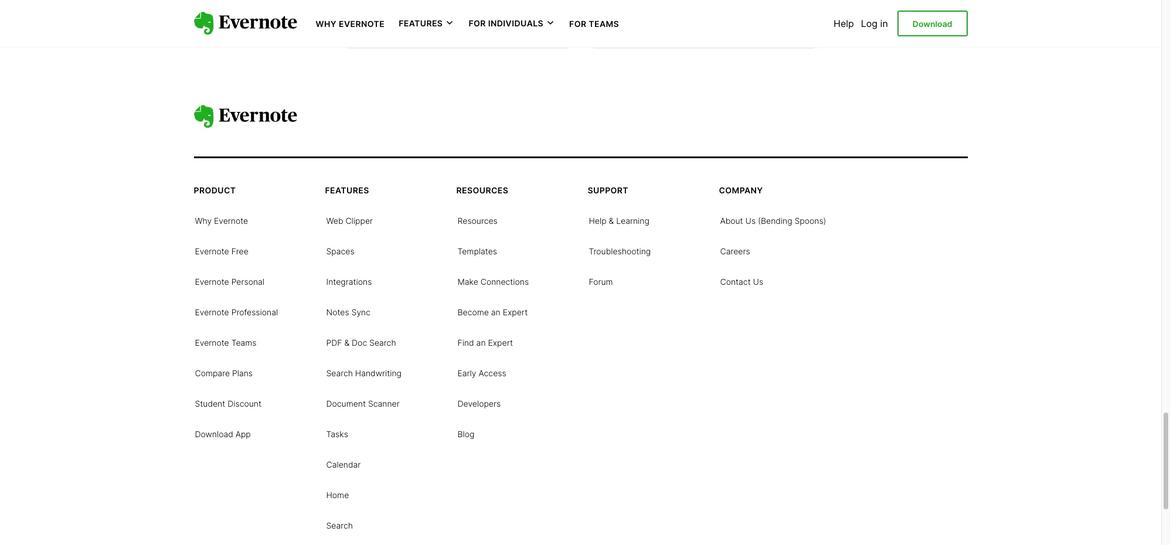 Task type: locate. For each thing, give the bounding box(es) containing it.
document scanner
[[326, 399, 400, 409]]

home
[[326, 490, 349, 500]]

1 horizontal spatial an
[[491, 307, 501, 317]]

& left the learning
[[609, 216, 614, 226]]

0 horizontal spatial for
[[469, 18, 486, 28]]

expert down connections
[[503, 307, 528, 317]]

0 horizontal spatial why evernote link
[[195, 214, 248, 226]]

0 vertical spatial an
[[491, 307, 501, 317]]

1 vertical spatial evernote logo image
[[194, 105, 297, 128]]

why evernote
[[316, 19, 385, 29], [195, 216, 248, 226]]

access
[[479, 368, 507, 378]]

1 vertical spatial us
[[754, 277, 764, 287]]

1 vertical spatial why
[[195, 216, 212, 226]]

student
[[195, 399, 225, 409]]

us for contact
[[754, 277, 764, 287]]

an
[[491, 307, 501, 317], [477, 338, 486, 348]]

evernote for professional
[[195, 307, 229, 317]]

help left log
[[834, 18, 855, 29]]

professional
[[232, 307, 278, 317]]

teams
[[589, 19, 620, 29], [232, 338, 257, 348]]

expert down become an expert
[[488, 338, 513, 348]]

0 horizontal spatial teams
[[232, 338, 257, 348]]

0 vertical spatial features
[[399, 18, 443, 28]]

evernote teams link
[[195, 336, 257, 348]]

help
[[834, 18, 855, 29], [589, 216, 607, 226]]

0 horizontal spatial &
[[345, 338, 350, 348]]

web clipper link
[[326, 214, 373, 226]]

0 vertical spatial teams
[[589, 19, 620, 29]]

1 horizontal spatial download
[[913, 19, 953, 29]]

expert
[[503, 307, 528, 317], [488, 338, 513, 348]]

0 horizontal spatial learn
[[359, 25, 381, 35]]

1 vertical spatial an
[[477, 338, 486, 348]]

0 vertical spatial expert
[[503, 307, 528, 317]]

make connections
[[458, 277, 529, 287]]

contact us link
[[721, 275, 764, 287]]

0 vertical spatial search
[[370, 338, 396, 348]]

more
[[383, 25, 404, 35], [630, 25, 650, 35]]

& left doc
[[345, 338, 350, 348]]

expert for become an expert
[[503, 307, 528, 317]]

1 horizontal spatial teams
[[589, 19, 620, 29]]

0 vertical spatial help
[[834, 18, 855, 29]]

pdf & doc search link
[[326, 336, 396, 348]]

clipper
[[346, 216, 373, 226]]

resources up templates link
[[458, 216, 498, 226]]

1 horizontal spatial why evernote link
[[316, 18, 385, 29]]

free
[[232, 246, 249, 256]]

make connections link
[[458, 275, 529, 287]]

1 learn more → from the left
[[359, 25, 413, 35]]

0 vertical spatial download
[[913, 19, 953, 29]]

resources up the resources link
[[457, 185, 509, 195]]

0 horizontal spatial →
[[406, 25, 413, 35]]

app
[[236, 429, 251, 439]]

an right find
[[477, 338, 486, 348]]

pdf
[[326, 338, 342, 348]]

1 vertical spatial why evernote
[[195, 216, 248, 226]]

0 horizontal spatial an
[[477, 338, 486, 348]]

teams for for teams
[[589, 19, 620, 29]]

1 horizontal spatial →
[[652, 25, 660, 35]]

for individuals
[[469, 18, 544, 28]]

2 learn more → from the left
[[605, 25, 660, 35]]

download left app
[[195, 429, 233, 439]]

1 vertical spatial expert
[[488, 338, 513, 348]]

download
[[913, 19, 953, 29], [195, 429, 233, 439]]

1 horizontal spatial learn
[[605, 25, 628, 35]]

0 vertical spatial why
[[316, 19, 337, 29]]

1 horizontal spatial &
[[609, 216, 614, 226]]

0 horizontal spatial learn more →
[[359, 25, 413, 35]]

about us (bending spoons) link
[[721, 214, 827, 226]]

why evernote for evernote
[[195, 216, 248, 226]]

&
[[609, 216, 614, 226], [345, 338, 350, 348]]

us right contact
[[754, 277, 764, 287]]

0 horizontal spatial why
[[195, 216, 212, 226]]

why
[[316, 19, 337, 29], [195, 216, 212, 226]]

0 vertical spatial evernote logo image
[[194, 12, 297, 35]]

spoons)
[[795, 216, 827, 226]]

1 vertical spatial teams
[[232, 338, 257, 348]]

0 vertical spatial &
[[609, 216, 614, 226]]

1 vertical spatial search
[[326, 368, 353, 378]]

1 horizontal spatial for
[[570, 19, 587, 29]]

log
[[862, 18, 878, 29]]

features button
[[399, 18, 455, 29]]

1 horizontal spatial why
[[316, 19, 337, 29]]

search down pdf
[[326, 368, 353, 378]]

2 learn from the left
[[605, 25, 628, 35]]

an right become
[[491, 307, 501, 317]]

1 horizontal spatial features
[[399, 18, 443, 28]]

2 more from the left
[[630, 25, 650, 35]]

careers
[[721, 246, 751, 256]]

& for pdf
[[345, 338, 350, 348]]

notes sync
[[326, 307, 371, 317]]

1 more from the left
[[383, 25, 404, 35]]

download right in
[[913, 19, 953, 29]]

0 vertical spatial us
[[746, 216, 756, 226]]

features
[[399, 18, 443, 28], [325, 185, 369, 195]]

0 horizontal spatial why evernote
[[195, 216, 248, 226]]

why evernote link for evernote
[[195, 214, 248, 226]]

0 horizontal spatial learn more → link
[[346, 0, 569, 49]]

become an expert
[[458, 307, 528, 317]]

0 horizontal spatial help
[[589, 216, 607, 226]]

(bending
[[759, 216, 793, 226]]

2 vertical spatial search
[[326, 521, 353, 531]]

spaces link
[[326, 245, 355, 257]]

1 horizontal spatial why evernote
[[316, 19, 385, 29]]

1 vertical spatial &
[[345, 338, 350, 348]]

evernote
[[339, 19, 385, 29], [214, 216, 248, 226], [195, 246, 229, 256], [195, 277, 229, 287], [195, 307, 229, 317], [195, 338, 229, 348]]

help down "support"
[[589, 216, 607, 226]]

log in
[[862, 18, 889, 29]]

0 horizontal spatial download
[[195, 429, 233, 439]]

learning
[[617, 216, 650, 226]]

early access
[[458, 368, 507, 378]]

resources
[[457, 185, 509, 195], [458, 216, 498, 226]]

features inside button
[[399, 18, 443, 28]]

1 vertical spatial help
[[589, 216, 607, 226]]

compare
[[195, 368, 230, 378]]

0 vertical spatial why evernote
[[316, 19, 385, 29]]

evernote logo image
[[194, 12, 297, 35], [194, 105, 297, 128]]

company
[[720, 185, 764, 195]]

an for become
[[491, 307, 501, 317]]

learn
[[359, 25, 381, 35], [605, 25, 628, 35]]

tasks
[[326, 429, 348, 439]]

resources link
[[458, 214, 498, 226]]

→
[[406, 25, 413, 35], [652, 25, 660, 35]]

1 horizontal spatial help
[[834, 18, 855, 29]]

download link
[[898, 10, 968, 36]]

1 horizontal spatial learn more → link
[[593, 0, 816, 49]]

1 horizontal spatial more
[[630, 25, 650, 35]]

evernote for teams
[[195, 338, 229, 348]]

search right doc
[[370, 338, 396, 348]]

0 horizontal spatial features
[[325, 185, 369, 195]]

1 vertical spatial download
[[195, 429, 233, 439]]

0 horizontal spatial more
[[383, 25, 404, 35]]

1 vertical spatial why evernote link
[[195, 214, 248, 226]]

become
[[458, 307, 489, 317]]

document
[[326, 399, 366, 409]]

for inside for individuals button
[[469, 18, 486, 28]]

us right about
[[746, 216, 756, 226]]

more for 2nd learn more → "link" from left
[[630, 25, 650, 35]]

troubleshooting
[[589, 246, 651, 256]]

tasks link
[[326, 428, 348, 440]]

learn more → link
[[346, 0, 569, 49], [593, 0, 816, 49]]

1 horizontal spatial learn more →
[[605, 25, 660, 35]]

for inside for teams link
[[570, 19, 587, 29]]

handwriting
[[355, 368, 402, 378]]

0 vertical spatial why evernote link
[[316, 18, 385, 29]]

why evernote link for for
[[316, 18, 385, 29]]

more for first learn more → "link" from the left
[[383, 25, 404, 35]]

connections
[[481, 277, 529, 287]]

why evernote link
[[316, 18, 385, 29], [195, 214, 248, 226]]

individuals
[[488, 18, 544, 28]]

for for for teams
[[570, 19, 587, 29]]

help for help
[[834, 18, 855, 29]]

support
[[588, 185, 629, 195]]

search down home
[[326, 521, 353, 531]]

templates link
[[458, 245, 497, 257]]

contact
[[721, 277, 751, 287]]



Task type: vqa. For each thing, say whether or not it's contained in the screenshot.
can
no



Task type: describe. For each thing, give the bounding box(es) containing it.
document scanner link
[[326, 397, 400, 409]]

doc
[[352, 338, 367, 348]]

search for search
[[326, 521, 353, 531]]

1 → from the left
[[406, 25, 413, 35]]

help & learning
[[589, 216, 650, 226]]

troubleshooting link
[[589, 245, 651, 257]]

us for about
[[746, 216, 756, 226]]

2 → from the left
[[652, 25, 660, 35]]

sync
[[352, 307, 371, 317]]

0 vertical spatial resources
[[457, 185, 509, 195]]

help & learning link
[[589, 214, 650, 226]]

integrations link
[[326, 275, 372, 287]]

search handwriting link
[[326, 367, 402, 379]]

student discount link
[[195, 397, 262, 409]]

calendar
[[326, 460, 361, 470]]

become an expert link
[[458, 306, 528, 318]]

for for for individuals
[[469, 18, 486, 28]]

in
[[881, 18, 889, 29]]

discount
[[228, 399, 262, 409]]

early
[[458, 368, 477, 378]]

& for help
[[609, 216, 614, 226]]

why for evernote professional
[[195, 216, 212, 226]]

learn more → for 2nd learn more → "link" from left
[[605, 25, 660, 35]]

search link
[[326, 519, 353, 531]]

make
[[458, 277, 479, 287]]

1 learn more → link from the left
[[346, 0, 569, 49]]

contact us
[[721, 277, 764, 287]]

early access link
[[458, 367, 507, 379]]

about
[[721, 216, 744, 226]]

plans
[[232, 368, 253, 378]]

2 learn more → link from the left
[[593, 0, 816, 49]]

student discount
[[195, 399, 262, 409]]

find
[[458, 338, 474, 348]]

developers link
[[458, 397, 501, 409]]

compare plans
[[195, 368, 253, 378]]

help link
[[834, 18, 855, 29]]

notes sync link
[[326, 306, 371, 318]]

1 vertical spatial features
[[325, 185, 369, 195]]

log in link
[[862, 18, 889, 29]]

download app
[[195, 429, 251, 439]]

web
[[326, 216, 343, 226]]

evernote for free
[[195, 246, 229, 256]]

evernote free
[[195, 246, 249, 256]]

download app link
[[195, 428, 251, 440]]

teams for evernote teams
[[232, 338, 257, 348]]

1 evernote logo image from the top
[[194, 12, 297, 35]]

spaces
[[326, 246, 355, 256]]

about us (bending spoons)
[[721, 216, 827, 226]]

notes
[[326, 307, 349, 317]]

why evernote for for
[[316, 19, 385, 29]]

search for search handwriting
[[326, 368, 353, 378]]

integrations
[[326, 277, 372, 287]]

blog
[[458, 429, 475, 439]]

careers link
[[721, 245, 751, 257]]

evernote professional link
[[195, 306, 278, 318]]

learn more → for first learn more → "link" from the left
[[359, 25, 413, 35]]

templates
[[458, 246, 497, 256]]

developers
[[458, 399, 501, 409]]

forum
[[589, 277, 613, 287]]

why for for teams
[[316, 19, 337, 29]]

evernote teams
[[195, 338, 257, 348]]

pdf & doc search
[[326, 338, 396, 348]]

search handwriting
[[326, 368, 402, 378]]

expert for find an expert
[[488, 338, 513, 348]]

for individuals button
[[469, 18, 556, 29]]

blog link
[[458, 428, 475, 440]]

help for help & learning
[[589, 216, 607, 226]]

evernote free link
[[195, 245, 249, 257]]

evernote personal
[[195, 277, 265, 287]]

an for find
[[477, 338, 486, 348]]

home link
[[326, 489, 349, 501]]

compare plans link
[[195, 367, 253, 379]]

1 vertical spatial resources
[[458, 216, 498, 226]]

download for download
[[913, 19, 953, 29]]

for teams link
[[570, 18, 620, 29]]

forum link
[[589, 275, 613, 287]]

evernote for personal
[[195, 277, 229, 287]]

personal
[[232, 277, 265, 287]]

for teams
[[570, 19, 620, 29]]

web clipper
[[326, 216, 373, 226]]

find an expert
[[458, 338, 513, 348]]

download for download app
[[195, 429, 233, 439]]

calendar link
[[326, 458, 361, 470]]

product
[[194, 185, 236, 195]]

evernote personal link
[[195, 275, 265, 287]]

scanner
[[368, 399, 400, 409]]

evernote professional
[[195, 307, 278, 317]]

1 learn from the left
[[359, 25, 381, 35]]

find an expert link
[[458, 336, 513, 348]]

2 evernote logo image from the top
[[194, 105, 297, 128]]



